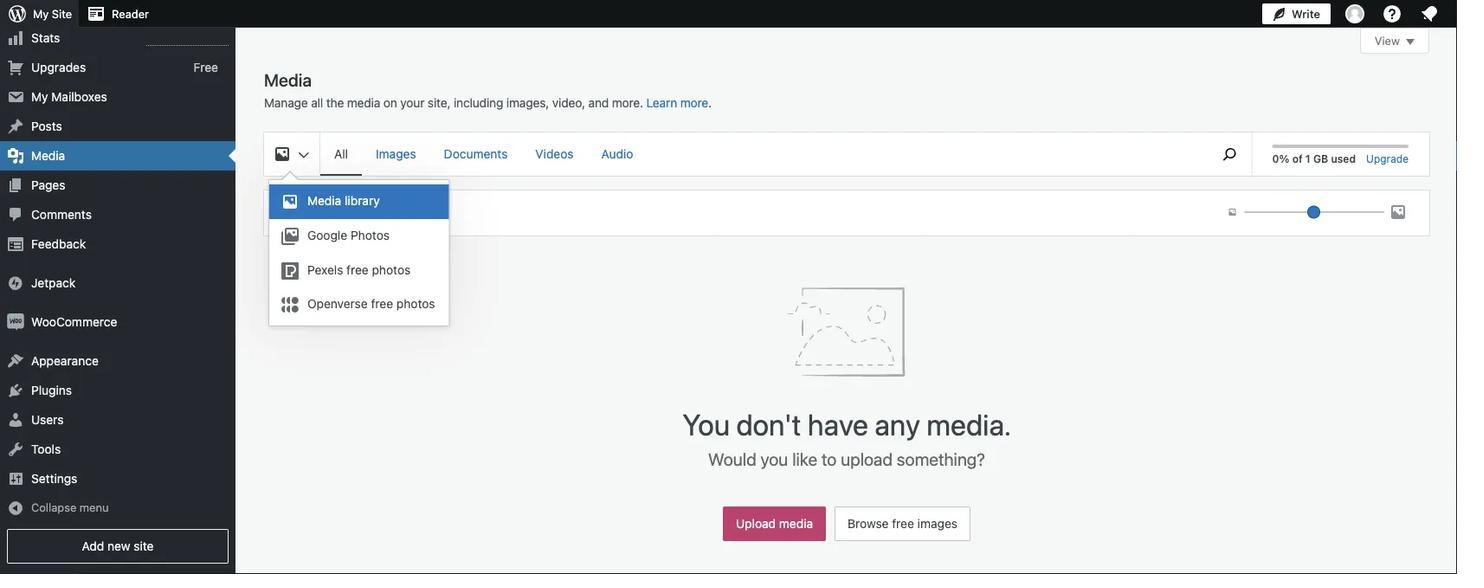 Task type: vqa. For each thing, say whether or not it's contained in the screenshot.
the bottom menu
yes



Task type: describe. For each thing, give the bounding box(es) containing it.
media.
[[927, 407, 1011, 441]]

gb
[[1314, 152, 1329, 165]]

free
[[194, 60, 218, 74]]

to
[[822, 449, 837, 469]]

openverse
[[307, 296, 368, 311]]

images
[[918, 517, 958, 531]]

pexels free photos button
[[269, 254, 449, 288]]

1 horizontal spatial media
[[779, 517, 813, 531]]

collapse menu
[[31, 501, 109, 514]]

my home link
[[0, 0, 236, 23]]

openverse free photos button
[[269, 288, 449, 321]]

add for add new
[[311, 207, 330, 219]]

plugins
[[31, 383, 72, 398]]

all
[[334, 147, 348, 161]]

learn more link
[[647, 96, 708, 110]]

none search field inside you don't have any media. main content
[[1208, 132, 1252, 176]]

menu
[[80, 501, 109, 514]]

new for add new site
[[107, 539, 130, 553]]

upload media
[[736, 517, 813, 531]]

add new site link
[[7, 529, 229, 564]]

add for add new site
[[82, 539, 104, 553]]

images
[[376, 147, 416, 161]]

upload
[[736, 517, 776, 531]]

pages link
[[0, 171, 236, 200]]

comments link
[[0, 200, 236, 230]]

google photos button
[[269, 219, 449, 254]]

.
[[708, 96, 712, 110]]

including
[[454, 96, 503, 110]]

add new site
[[82, 539, 154, 553]]

google
[[307, 228, 347, 242]]

img image for woocommerce
[[7, 314, 24, 331]]

any
[[875, 407, 921, 441]]

my home
[[31, 1, 84, 16]]

highest hourly views 0 image
[[146, 35, 229, 46]]

appearance link
[[0, 346, 236, 376]]

img image for jetpack
[[7, 275, 24, 292]]

google photos
[[307, 228, 390, 242]]

your
[[400, 96, 425, 110]]

reader
[[112, 7, 149, 20]]

add new
[[311, 207, 353, 219]]

browse free images button
[[835, 507, 971, 541]]

collapse menu link
[[0, 494, 236, 522]]

stats
[[31, 31, 60, 45]]

settings link
[[0, 464, 236, 494]]

upgrade
[[1367, 152, 1409, 165]]

settings
[[31, 472, 77, 486]]

of
[[1293, 152, 1303, 165]]

tooltip containing media library
[[268, 171, 459, 326]]

0%
[[1273, 152, 1290, 165]]

images link
[[362, 132, 430, 174]]

posts link
[[0, 112, 236, 141]]

my site link
[[0, 0, 79, 28]]

free for openverse
[[371, 296, 393, 311]]

feedback
[[31, 237, 86, 251]]

site,
[[428, 96, 451, 110]]

posts
[[31, 119, 62, 133]]

write link
[[1263, 0, 1331, 28]]

media manage all the media on your site, including images, video, and more. learn more .
[[264, 69, 712, 110]]

pexels free photos
[[307, 263, 411, 277]]

upgrades
[[31, 60, 86, 75]]

something?
[[897, 449, 985, 469]]

menu containing media library
[[269, 180, 449, 326]]

free for browse
[[892, 517, 914, 531]]

users
[[31, 413, 64, 427]]

used
[[1331, 152, 1356, 165]]

all link
[[320, 132, 362, 174]]

tools link
[[0, 435, 236, 464]]

media link
[[0, 141, 236, 171]]

like
[[792, 449, 818, 469]]

manage your notifications image
[[1419, 3, 1440, 24]]

audio
[[601, 147, 633, 161]]

the
[[326, 96, 344, 110]]

audio link
[[588, 132, 647, 174]]

add new group
[[285, 201, 396, 225]]



Task type: locate. For each thing, give the bounding box(es) containing it.
1
[[1306, 152, 1311, 165]]

1 vertical spatial img image
[[7, 314, 24, 331]]

view button
[[1360, 28, 1430, 54]]

0 horizontal spatial media
[[347, 96, 380, 110]]

my profile image
[[1346, 4, 1365, 23]]

free
[[347, 263, 369, 277], [371, 296, 393, 311], [892, 517, 914, 531]]

all
[[311, 96, 323, 110]]

photos up openverse free photos
[[372, 263, 411, 277]]

0 horizontal spatial new
[[107, 539, 130, 553]]

0 vertical spatial menu
[[320, 132, 1200, 176]]

photos for openverse free photos
[[397, 296, 435, 311]]

upload
[[841, 449, 893, 469]]

add up the google
[[311, 207, 330, 219]]

openverse free photos
[[307, 296, 435, 311]]

write
[[1292, 7, 1321, 20]]

plugins link
[[0, 376, 236, 405]]

0 vertical spatial photos
[[372, 263, 411, 277]]

2 vertical spatial free
[[892, 517, 914, 531]]

0 horizontal spatial free
[[347, 263, 369, 277]]

my for my mailboxes
[[31, 90, 48, 104]]

pexels
[[307, 263, 343, 277]]

1 vertical spatial photos
[[397, 296, 435, 311]]

images,
[[506, 96, 549, 110]]

my site
[[33, 7, 72, 20]]

would
[[708, 449, 757, 469]]

1 horizontal spatial free
[[371, 296, 393, 311]]

feedback link
[[0, 230, 236, 259]]

media left on
[[347, 96, 380, 110]]

free right pexels
[[347, 263, 369, 277]]

browse free images
[[848, 517, 958, 531]]

on
[[384, 96, 397, 110]]

2 img image from the top
[[7, 314, 24, 331]]

img image left jetpack
[[7, 275, 24, 292]]

learn more
[[647, 96, 708, 110]]

my inside "my site" link
[[33, 7, 49, 20]]

1 vertical spatial add
[[82, 539, 104, 553]]

site
[[134, 539, 154, 553]]

media up the google
[[307, 193, 341, 208]]

None range field
[[1245, 204, 1385, 220]]

media library
[[307, 193, 380, 208]]

1 horizontal spatial add
[[311, 207, 330, 219]]

my mailboxes link
[[0, 82, 236, 112]]

videos link
[[522, 132, 588, 174]]

img image
[[7, 275, 24, 292], [7, 314, 24, 331]]

view
[[1375, 34, 1400, 47]]

add inside group
[[311, 207, 330, 219]]

have
[[808, 407, 869, 441]]

videos
[[536, 147, 574, 161]]

woocommerce link
[[0, 308, 236, 337]]

pages
[[31, 178, 65, 192]]

menu inside you don't have any media. main content
[[320, 132, 1200, 176]]

users link
[[0, 405, 236, 435]]

appearance
[[31, 354, 99, 368]]

documents
[[444, 147, 508, 161]]

img image left woocommerce
[[7, 314, 24, 331]]

0 vertical spatial media
[[347, 96, 380, 110]]

tools
[[31, 442, 61, 456]]

free down pexels free photos button
[[371, 296, 393, 311]]

0 vertical spatial add
[[311, 207, 330, 219]]

my for my home
[[31, 1, 48, 16]]

media inside media manage all the media on your site, including images, video, and more. learn more .
[[264, 69, 312, 90]]

media
[[347, 96, 380, 110], [779, 517, 813, 531]]

documents link
[[430, 132, 522, 174]]

media inside media manage all the media on your site, including images, video, and more. learn more .
[[347, 96, 380, 110]]

menu
[[320, 132, 1200, 176], [269, 180, 449, 326]]

closed image
[[1406, 39, 1415, 45]]

0 vertical spatial free
[[347, 263, 369, 277]]

media for media manage all the media on your site, including images, video, and more. learn more .
[[264, 69, 312, 90]]

2 horizontal spatial free
[[892, 517, 914, 531]]

media up manage
[[264, 69, 312, 90]]

my mailboxes
[[31, 90, 107, 104]]

my inside my home link
[[31, 1, 48, 16]]

media inside button
[[307, 193, 341, 208]]

comments
[[31, 207, 92, 222]]

and
[[588, 96, 609, 110]]

0 vertical spatial img image
[[7, 275, 24, 292]]

help image
[[1382, 3, 1403, 24]]

add down menu
[[82, 539, 104, 553]]

menu containing all
[[320, 132, 1200, 176]]

new for add new
[[333, 207, 353, 219]]

reader link
[[79, 0, 156, 28]]

jetpack
[[31, 276, 76, 290]]

photos inside openverse free photos button
[[397, 296, 435, 311]]

my inside my mailboxes link
[[31, 90, 48, 104]]

media for media
[[31, 149, 65, 163]]

1 vertical spatial menu
[[269, 180, 449, 326]]

tooltip
[[268, 171, 459, 326]]

media right upload
[[779, 517, 813, 531]]

free left images on the right bottom
[[892, 517, 914, 531]]

img image inside woocommerce link
[[7, 314, 24, 331]]

stats link
[[0, 23, 236, 53]]

0 horizontal spatial add
[[82, 539, 104, 553]]

media up pages on the left
[[31, 149, 65, 163]]

site
[[52, 7, 72, 20]]

photos for pexels free photos
[[372, 263, 411, 277]]

new up google photos
[[333, 207, 353, 219]]

library
[[345, 193, 380, 208]]

free for pexels
[[347, 263, 369, 277]]

you don't have any media. would you like to upload something?
[[683, 407, 1011, 469]]

1 vertical spatial new
[[107, 539, 130, 553]]

you
[[761, 449, 788, 469]]

1 img image from the top
[[7, 275, 24, 292]]

new inside group
[[333, 207, 353, 219]]

1 vertical spatial media
[[31, 149, 65, 163]]

more.
[[612, 96, 643, 110]]

you don't have any media. main content
[[264, 28, 1430, 550]]

0 vertical spatial media
[[264, 69, 312, 90]]

0 vertical spatial new
[[333, 207, 353, 219]]

collapse
[[31, 501, 76, 514]]

woocommerce
[[31, 315, 117, 329]]

None search field
[[1208, 132, 1252, 176]]

1 horizontal spatial new
[[333, 207, 353, 219]]

new left site
[[107, 539, 130, 553]]

media library button
[[269, 184, 449, 219]]

photos down pexels free photos button
[[397, 296, 435, 311]]

browse
[[848, 517, 889, 531]]

my for my site
[[33, 7, 49, 20]]

none range field inside you don't have any media. main content
[[1245, 204, 1385, 220]]

new
[[333, 207, 353, 219], [107, 539, 130, 553]]

open search image
[[1208, 144, 1252, 165]]

add
[[311, 207, 330, 219], [82, 539, 104, 553]]

2 vertical spatial media
[[307, 193, 341, 208]]

manage
[[264, 96, 308, 110]]

photos
[[351, 228, 390, 242]]

home
[[51, 1, 84, 16]]

media for media library
[[307, 193, 341, 208]]

img image inside jetpack link
[[7, 275, 24, 292]]

mailboxes
[[51, 90, 107, 104]]

1 vertical spatial media
[[779, 517, 813, 531]]

photos inside pexels free photos button
[[372, 263, 411, 277]]

free inside you don't have any media. main content
[[892, 517, 914, 531]]

photos
[[372, 263, 411, 277], [397, 296, 435, 311]]

you
[[683, 407, 730, 441]]

1 vertical spatial free
[[371, 296, 393, 311]]



